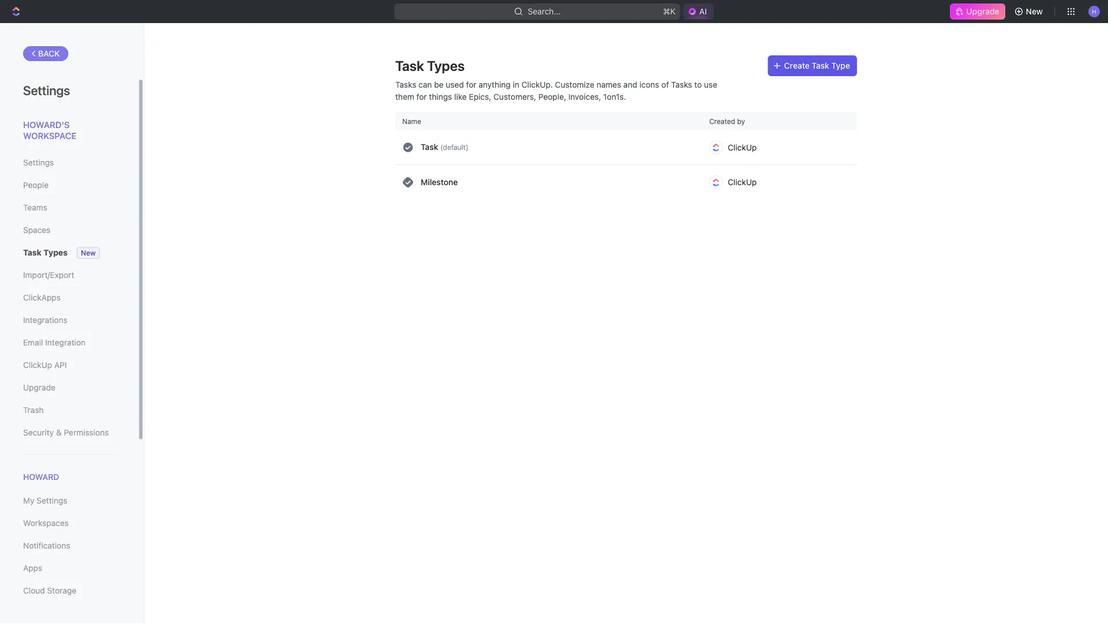 Task type: describe. For each thing, give the bounding box(es) containing it.
⌘k
[[663, 7, 676, 16]]

name
[[403, 117, 422, 125]]

apps link
[[23, 559, 115, 579]]

clickup.
[[522, 80, 553, 89]]

0 vertical spatial upgrade
[[967, 7, 1000, 16]]

in
[[513, 80, 520, 89]]

workspaces
[[23, 519, 69, 529]]

howard's workspace
[[23, 120, 76, 141]]

use
[[705, 80, 718, 89]]

permissions
[[64, 428, 109, 438]]

milestone
[[421, 178, 458, 187]]

1 horizontal spatial upgrade link
[[951, 3, 1006, 20]]

people,
[[539, 92, 567, 101]]

teams
[[23, 203, 47, 213]]

workspace
[[23, 131, 76, 141]]

cloud storage
[[23, 587, 76, 596]]

howard's
[[23, 120, 70, 130]]

integration
[[45, 338, 86, 348]]

&
[[56, 428, 62, 438]]

security
[[23, 428, 54, 438]]

new inside new button
[[1027, 7, 1044, 16]]

types inside settings element
[[44, 248, 68, 258]]

workspaces link
[[23, 514, 115, 534]]

clickup api
[[23, 361, 67, 370]]

upgrade inside settings element
[[23, 383, 55, 393]]

0 vertical spatial settings
[[23, 83, 70, 98]]

0 vertical spatial task types
[[396, 58, 465, 74]]

storage
[[47, 587, 76, 596]]

used
[[446, 80, 464, 89]]

security & permissions
[[23, 428, 109, 438]]

integrations
[[23, 316, 68, 325]]

icons
[[640, 80, 660, 89]]

(default)
[[441, 144, 469, 152]]

created
[[710, 117, 736, 125]]

anything
[[479, 80, 511, 89]]

settings element
[[0, 23, 144, 624]]

trash link
[[23, 401, 115, 420]]

task inside button
[[812, 61, 830, 70]]

1 horizontal spatial types
[[427, 58, 465, 74]]

api
[[54, 361, 67, 370]]

cloud
[[23, 587, 45, 596]]

invoices,
[[569, 92, 602, 101]]

people
[[23, 180, 49, 190]]

clickup inside settings element
[[23, 361, 52, 370]]

create task type
[[785, 61, 851, 70]]

clickapps link
[[23, 288, 115, 308]]

create
[[785, 61, 810, 70]]

can
[[419, 80, 432, 89]]

epics,
[[469, 92, 492, 101]]

email
[[23, 338, 43, 348]]

h
[[1093, 8, 1097, 15]]

search...
[[528, 7, 561, 16]]

2 vertical spatial settings
[[37, 497, 67, 506]]

clickup api link
[[23, 356, 115, 375]]

notifications link
[[23, 537, 115, 556]]

things
[[429, 92, 452, 101]]

trash
[[23, 406, 44, 415]]



Task type: vqa. For each thing, say whether or not it's contained in the screenshot.
the leftmost "to"
no



Task type: locate. For each thing, give the bounding box(es) containing it.
and
[[624, 80, 638, 89]]

people link
[[23, 176, 115, 195]]

teams link
[[23, 198, 115, 218]]

0 vertical spatial types
[[427, 58, 465, 74]]

1 horizontal spatial task types
[[396, 58, 465, 74]]

0 horizontal spatial new
[[81, 249, 96, 257]]

new
[[1027, 7, 1044, 16], [81, 249, 96, 257]]

1on1s.
[[604, 92, 627, 101]]

2 vertical spatial clickup
[[23, 361, 52, 370]]

for up 'epics,'
[[466, 80, 477, 89]]

them
[[396, 92, 415, 101]]

h button
[[1086, 2, 1104, 21]]

email integration link
[[23, 333, 115, 353]]

upgrade link
[[951, 3, 1006, 20], [23, 378, 115, 398]]

to
[[695, 80, 702, 89]]

types
[[427, 58, 465, 74], [44, 248, 68, 258]]

0 horizontal spatial upgrade
[[23, 383, 55, 393]]

tasks can be used for anything in clickup. customize names and icons of tasks to use them for things like epics, customers, people, invoices, 1on1s.
[[396, 80, 718, 101]]

1 vertical spatial settings
[[23, 158, 54, 167]]

customize
[[555, 80, 595, 89]]

task types up the can
[[396, 58, 465, 74]]

0 vertical spatial new
[[1027, 7, 1044, 16]]

tasks up the them
[[396, 80, 417, 89]]

names
[[597, 80, 622, 89]]

tasks left to
[[672, 80, 693, 89]]

ai button
[[683, 3, 714, 20]]

email integration
[[23, 338, 86, 348]]

customers,
[[494, 92, 537, 101]]

task (default)
[[421, 143, 469, 152]]

1 vertical spatial new
[[81, 249, 96, 257]]

0 horizontal spatial for
[[417, 92, 427, 101]]

new button
[[1011, 2, 1051, 21]]

task types inside settings element
[[23, 248, 68, 258]]

cloud storage link
[[23, 582, 115, 601]]

ai
[[700, 7, 707, 16]]

settings right "my"
[[37, 497, 67, 506]]

my settings
[[23, 497, 67, 506]]

integrations link
[[23, 311, 115, 330]]

like
[[455, 92, 467, 101]]

task types up import/export
[[23, 248, 68, 258]]

task
[[396, 58, 424, 74], [812, 61, 830, 70], [421, 143, 439, 152], [23, 248, 42, 258]]

clickup
[[728, 143, 757, 152], [728, 178, 757, 187], [23, 361, 52, 370]]

0 vertical spatial clickup
[[728, 143, 757, 152]]

clickup for milestone
[[728, 178, 757, 187]]

of
[[662, 80, 669, 89]]

settings up howard's
[[23, 83, 70, 98]]

0 horizontal spatial upgrade link
[[23, 378, 115, 398]]

security & permissions link
[[23, 423, 115, 443]]

settings
[[23, 83, 70, 98], [23, 158, 54, 167], [37, 497, 67, 506]]

my
[[23, 497, 34, 506]]

1 vertical spatial task types
[[23, 248, 68, 258]]

settings link
[[23, 153, 115, 173]]

types up import/export
[[44, 248, 68, 258]]

created by
[[710, 117, 746, 125]]

for
[[466, 80, 477, 89], [417, 92, 427, 101]]

1 vertical spatial for
[[417, 92, 427, 101]]

2 tasks from the left
[[672, 80, 693, 89]]

1 horizontal spatial upgrade
[[967, 7, 1000, 16]]

apps
[[23, 564, 42, 574]]

import/export
[[23, 271, 74, 280]]

by
[[738, 117, 746, 125]]

notifications
[[23, 542, 70, 551]]

type
[[832, 61, 851, 70]]

task types
[[396, 58, 465, 74], [23, 248, 68, 258]]

task inside settings element
[[23, 248, 42, 258]]

spaces link
[[23, 221, 115, 240]]

import/export link
[[23, 266, 115, 285]]

0 vertical spatial upgrade link
[[951, 3, 1006, 20]]

tasks
[[396, 80, 417, 89], [672, 80, 693, 89]]

task left type
[[812, 61, 830, 70]]

create task type button
[[769, 55, 858, 76]]

1 horizontal spatial for
[[466, 80, 477, 89]]

1 vertical spatial upgrade
[[23, 383, 55, 393]]

upgrade
[[967, 7, 1000, 16], [23, 383, 55, 393]]

task left (default) on the top left
[[421, 143, 439, 152]]

my settings link
[[23, 492, 115, 511]]

spaces
[[23, 226, 51, 235]]

0 horizontal spatial task types
[[23, 248, 68, 258]]

settings up people
[[23, 158, 54, 167]]

clickapps
[[23, 293, 61, 303]]

upgrade link left new button
[[951, 3, 1006, 20]]

1 horizontal spatial tasks
[[672, 80, 693, 89]]

0 horizontal spatial types
[[44, 248, 68, 258]]

howard
[[23, 473, 59, 482]]

1 tasks from the left
[[396, 80, 417, 89]]

types up be on the top
[[427, 58, 465, 74]]

upgrade down clickup api
[[23, 383, 55, 393]]

1 vertical spatial upgrade link
[[23, 378, 115, 398]]

back
[[38, 49, 60, 58]]

0 vertical spatial for
[[466, 80, 477, 89]]

1 vertical spatial types
[[44, 248, 68, 258]]

upgrade link down clickup api link
[[23, 378, 115, 398]]

upgrade left new button
[[967, 7, 1000, 16]]

new inside settings element
[[81, 249, 96, 257]]

clickup for task
[[728, 143, 757, 152]]

back link
[[23, 46, 69, 61]]

for down the can
[[417, 92, 427, 101]]

task down spaces
[[23, 248, 42, 258]]

1 horizontal spatial new
[[1027, 7, 1044, 16]]

0 horizontal spatial tasks
[[396, 80, 417, 89]]

be
[[434, 80, 444, 89]]

1 vertical spatial clickup
[[728, 178, 757, 187]]

task up the can
[[396, 58, 424, 74]]



